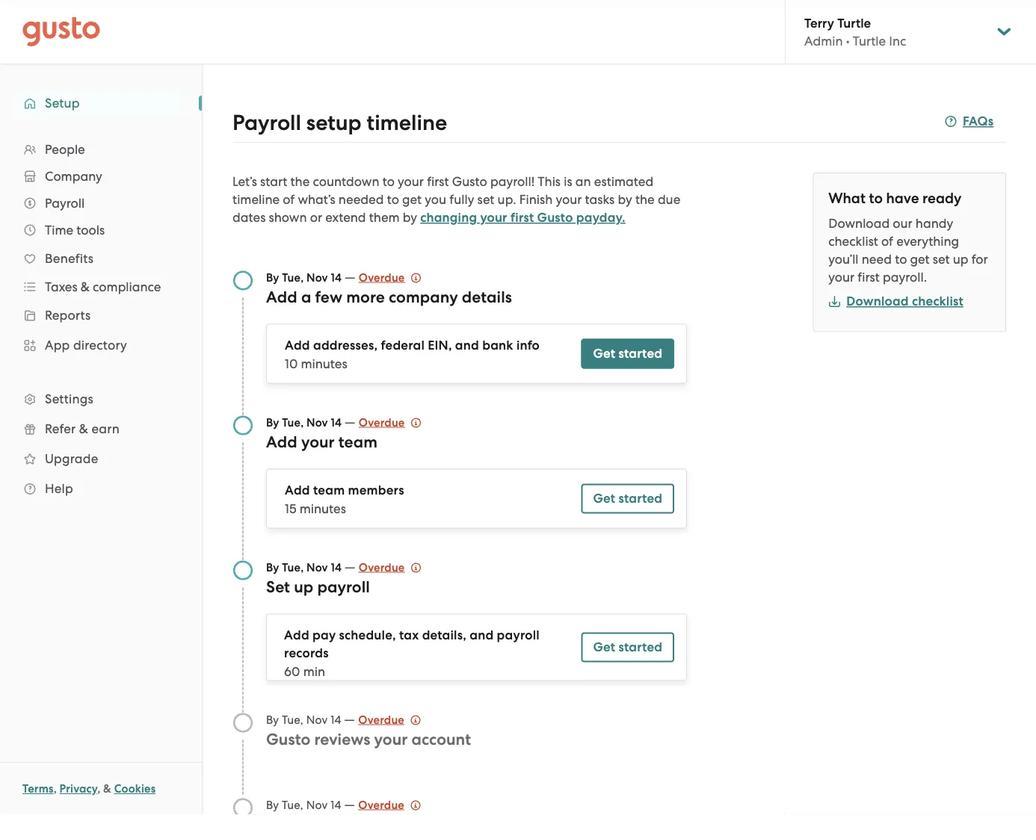 Task type: describe. For each thing, give the bounding box(es) containing it.
help link
[[15, 475, 187, 502]]

what's
[[298, 192, 335, 207]]

1 get from the top
[[593, 346, 615, 361]]

a
[[301, 288, 311, 307]]

get for set up payroll
[[593, 640, 615, 655]]

payroll!
[[490, 174, 535, 189]]

members
[[348, 483, 404, 498]]

info
[[517, 338, 540, 353]]

add for add pay schedule, tax details, and payroll records 60 min
[[284, 628, 309, 643]]

countdown
[[313, 174, 379, 189]]

set inside let's start the countdown to your first gusto payroll! this is an estimated timeline of what's needed to get you fully set up.
[[477, 192, 494, 207]]

0 vertical spatial team
[[339, 433, 378, 452]]

2 , from the left
[[97, 783, 100, 796]]

overdue button for your
[[358, 711, 421, 729]]

for
[[972, 252, 988, 267]]

reports
[[45, 308, 91, 323]]

gusto navigation element
[[0, 64, 202, 528]]

— for your
[[344, 712, 355, 727]]

— for payroll
[[345, 560, 356, 575]]

them
[[369, 210, 400, 225]]

app directory link
[[15, 332, 187, 359]]

add for add team members 15 minutes
[[285, 483, 310, 498]]

to up the needed
[[383, 174, 395, 189]]

estimated
[[594, 174, 654, 189]]

timeline inside let's start the countdown to your first gusto payroll! this is an estimated timeline of what's needed to get you fully set up.
[[233, 192, 280, 207]]

by for add a few more company details
[[266, 271, 279, 284]]

directory
[[73, 338, 127, 353]]

setup
[[45, 96, 80, 111]]

reviews
[[314, 730, 370, 749]]

circle blank image for overdue popup button corresponding to your
[[233, 713, 253, 734]]

start
[[260, 174, 287, 189]]

your right reviews
[[374, 730, 408, 749]]

terms
[[22, 783, 54, 796]]

payroll inside add pay schedule, tax details, and payroll records 60 min
[[497, 628, 540, 643]]

help
[[45, 481, 73, 496]]

have
[[886, 190, 919, 207]]

an
[[576, 174, 591, 189]]

first inside download our handy checklist of everything you'll need to get set up for your first payroll.
[[858, 270, 880, 285]]

— for few
[[345, 270, 356, 284]]

your inside download our handy checklist of everything you'll need to get set up for your first payroll.
[[829, 270, 855, 285]]

overdue for few
[[359, 271, 405, 284]]

60
[[284, 664, 300, 679]]

ein,
[[428, 338, 452, 353]]

up inside download our handy checklist of everything you'll need to get set up for your first payroll.
[[953, 252, 969, 267]]

add for add addresses, federal ein, and bank info 10 minutes
[[285, 338, 310, 353]]

bank
[[482, 338, 513, 353]]

payroll for payroll
[[45, 196, 85, 211]]

— for team
[[345, 415, 356, 430]]

let's start the countdown to your first gusto payroll! this is an estimated timeline of what's needed to get you fully set up.
[[233, 174, 654, 207]]

0 vertical spatial turtle
[[837, 15, 871, 30]]

0 vertical spatial timeline
[[367, 110, 447, 135]]

tools
[[76, 223, 105, 238]]

1 get started from the top
[[593, 346, 663, 361]]

minutes inside "add team members 15 minutes"
[[300, 501, 346, 516]]

due
[[658, 192, 681, 207]]

home image
[[22, 17, 100, 47]]

company
[[389, 288, 458, 307]]

cookies button
[[114, 781, 156, 798]]

company
[[45, 169, 102, 184]]

federal
[[381, 338, 425, 353]]

our
[[893, 216, 913, 231]]

add a few more company details
[[266, 288, 512, 307]]

taxes
[[45, 280, 77, 295]]

1 vertical spatial up
[[294, 578, 313, 597]]

need
[[862, 252, 892, 267]]

tue, for a
[[282, 271, 304, 284]]

nov for up
[[307, 561, 328, 575]]

everything
[[897, 234, 959, 249]]

changing your first gusto payday.
[[420, 210, 626, 225]]

15
[[285, 501, 296, 516]]

nov for reviews
[[306, 714, 328, 727]]

what
[[829, 190, 866, 207]]

or
[[310, 210, 322, 225]]

details
[[462, 288, 512, 307]]

5 by tue, nov 14 — from the top
[[266, 797, 358, 812]]

people
[[45, 142, 85, 157]]

5 overdue button from the top
[[358, 797, 421, 815]]

circle blank image for first overdue popup button from the bottom
[[233, 798, 253, 816]]

faqs button
[[945, 113, 994, 130]]

and inside add pay schedule, tax details, and payroll records 60 min
[[470, 628, 494, 643]]

addresses,
[[313, 338, 378, 353]]

you'll
[[829, 252, 859, 267]]

0 horizontal spatial payroll
[[317, 578, 370, 597]]

changing
[[420, 210, 477, 225]]

get started button for set up payroll
[[581, 633, 674, 663]]

started for add your team
[[619, 491, 663, 507]]

handy
[[916, 216, 953, 231]]

by tue, nov 14 — for your
[[266, 415, 359, 430]]

set
[[266, 578, 290, 597]]

payroll for payroll setup timeline
[[233, 110, 301, 135]]

terry turtle admin • turtle inc
[[804, 15, 906, 48]]

add pay schedule, tax details, and payroll records 60 min
[[284, 628, 540, 679]]

0 vertical spatial by
[[618, 192, 632, 207]]

time tools
[[45, 223, 105, 238]]

compliance
[[93, 280, 161, 295]]

payroll.
[[883, 270, 927, 285]]

is
[[564, 174, 572, 189]]

by tue, nov 14 — for reviews
[[266, 712, 358, 727]]

tax
[[399, 628, 419, 643]]

cookies
[[114, 783, 156, 796]]

ready
[[923, 190, 962, 207]]

to inside download our handy checklist of everything you'll need to get set up for your first payroll.
[[895, 252, 907, 267]]

privacy
[[59, 783, 97, 796]]

extend
[[325, 210, 366, 225]]

dates
[[233, 210, 266, 225]]

let's
[[233, 174, 257, 189]]

get for add your team
[[593, 491, 615, 507]]

refer
[[45, 422, 76, 437]]

& for compliance
[[81, 280, 90, 295]]

& for earn
[[79, 422, 88, 437]]

account
[[412, 730, 471, 749]]

set inside download our handy checklist of everything you'll need to get set up for your first payroll.
[[933, 252, 950, 267]]

details,
[[422, 628, 467, 643]]

download for download our handy checklist of everything you'll need to get set up for your first payroll.
[[829, 216, 890, 231]]

shown
[[269, 210, 307, 225]]

your inside let's start the countdown to your first gusto payroll! this is an estimated timeline of what's needed to get you fully set up.
[[398, 174, 424, 189]]

upgrade
[[45, 452, 98, 467]]

payroll button
[[15, 190, 187, 217]]

payroll setup timeline
[[233, 110, 447, 135]]

setup
[[306, 110, 362, 135]]

1 started from the top
[[619, 346, 663, 361]]

setup link
[[15, 90, 187, 117]]

add your team
[[266, 433, 378, 452]]

overdue for team
[[359, 416, 405, 430]]

records
[[284, 646, 329, 661]]



Task type: vqa. For each thing, say whether or not it's contained in the screenshot.
TEAM inside Add team members 15 minutes
yes



Task type: locate. For each thing, give the bounding box(es) containing it.
14 for reviews
[[331, 714, 341, 727]]

upgrade link
[[15, 446, 187, 472]]

nov up set up payroll at the bottom of the page
[[307, 561, 328, 575]]

and right ein,
[[455, 338, 479, 353]]

gusto
[[452, 174, 487, 189], [537, 210, 573, 225], [266, 730, 310, 749]]

1 vertical spatial by
[[403, 210, 417, 225]]

by tue, nov 14 — for a
[[266, 270, 359, 284]]

you
[[425, 192, 446, 207]]

add addresses, federal ein, and bank info 10 minutes
[[285, 338, 540, 371]]

overdue for your
[[358, 714, 404, 727]]

minutes inside add addresses, federal ein, and bank info 10 minutes
[[301, 356, 347, 371]]

1 vertical spatial team
[[313, 483, 345, 498]]

finish
[[519, 192, 553, 207]]

& left earn
[[79, 422, 88, 437]]

0 horizontal spatial gusto
[[266, 730, 310, 749]]

list containing people
[[0, 136, 202, 504]]

1 by tue, nov 14 — from the top
[[266, 270, 359, 284]]

2 get started button from the top
[[581, 484, 674, 514]]

tue, for your
[[282, 416, 304, 430]]

3 get started button from the top
[[581, 633, 674, 663]]

1 vertical spatial of
[[882, 234, 893, 249]]

1 vertical spatial turtle
[[853, 33, 886, 48]]

1 overdue from the top
[[359, 271, 405, 284]]

by tue, nov 14 — for up
[[266, 560, 359, 575]]

1 — from the top
[[345, 270, 356, 284]]

0 horizontal spatial first
[[427, 174, 449, 189]]

14 for up
[[331, 561, 342, 575]]

overdue up set up payroll at the bottom of the page
[[359, 561, 405, 575]]

gusto inside button
[[537, 210, 573, 225]]

app directory
[[45, 338, 127, 353]]

14 up reviews
[[331, 714, 341, 727]]

fully
[[450, 192, 474, 207]]

set up payroll
[[266, 578, 370, 597]]

2 vertical spatial get
[[593, 640, 615, 655]]

up left 'for'
[[953, 252, 969, 267]]

overdue up add your team
[[359, 416, 405, 430]]

1 horizontal spatial get
[[910, 252, 930, 267]]

add for add your team
[[266, 433, 297, 452]]

payroll up time
[[45, 196, 85, 211]]

get started button
[[581, 339, 674, 369], [581, 484, 674, 514], [581, 633, 674, 663]]

app
[[45, 338, 70, 353]]

up right set
[[294, 578, 313, 597]]

payroll up start
[[233, 110, 301, 135]]

to up them
[[387, 192, 399, 207]]

to up payroll.
[[895, 252, 907, 267]]

2 horizontal spatial gusto
[[537, 210, 573, 225]]

of inside download our handy checklist of everything you'll need to get set up for your first payroll.
[[882, 234, 893, 249]]

this
[[538, 174, 561, 189]]

download down the what
[[829, 216, 890, 231]]

timeline right setup at the left top of the page
[[367, 110, 447, 135]]

needed
[[339, 192, 384, 207]]

tue, for up
[[282, 561, 304, 575]]

add inside add pay schedule, tax details, and payroll records 60 min
[[284, 628, 309, 643]]

faqs
[[963, 114, 994, 129]]

get
[[402, 192, 422, 207], [910, 252, 930, 267]]

0 vertical spatial payroll
[[233, 110, 301, 135]]

0 horizontal spatial checklist
[[829, 234, 878, 249]]

2 circle blank image from the top
[[233, 798, 253, 816]]

your down the is
[[556, 192, 582, 207]]

by tue, nov 14 — down reviews
[[266, 797, 358, 812]]

checklist up "you'll"
[[829, 234, 878, 249]]

5 14 from the top
[[331, 799, 341, 812]]

the
[[290, 174, 310, 189], [635, 192, 655, 207]]

minutes
[[301, 356, 347, 371], [300, 501, 346, 516]]

1 horizontal spatial payroll
[[497, 628, 540, 643]]

, left "privacy"
[[54, 783, 57, 796]]

what to have ready
[[829, 190, 962, 207]]

payroll right details,
[[497, 628, 540, 643]]

get down everything on the top
[[910, 252, 930, 267]]

2 overdue button from the top
[[359, 414, 421, 432]]

add inside "add team members 15 minutes"
[[285, 483, 310, 498]]

3 — from the top
[[345, 560, 356, 575]]

2 — from the top
[[345, 415, 356, 430]]

nov up add your team
[[307, 416, 328, 430]]

0 vertical spatial of
[[283, 192, 295, 207]]

0 horizontal spatial timeline
[[233, 192, 280, 207]]

get
[[593, 346, 615, 361], [593, 491, 615, 507], [593, 640, 615, 655]]

4 overdue from the top
[[358, 714, 404, 727]]

checklist
[[829, 234, 878, 249], [912, 294, 964, 309]]

team up members
[[339, 433, 378, 452]]

1 vertical spatial and
[[470, 628, 494, 643]]

0 vertical spatial started
[[619, 346, 663, 361]]

2 horizontal spatial first
[[858, 270, 880, 285]]

nov for your
[[307, 416, 328, 430]]

3 overdue button from the top
[[359, 559, 421, 577]]

min
[[303, 664, 325, 679]]

first inside button
[[511, 210, 534, 225]]

download for download checklist
[[846, 294, 909, 309]]

2 vertical spatial started
[[619, 640, 663, 655]]

your inside finish your tasks by the due dates shown or extend them by
[[556, 192, 582, 207]]

gusto down finish
[[537, 210, 573, 225]]

the inside finish your tasks by the due dates shown or extend them by
[[635, 192, 655, 207]]

0 vertical spatial first
[[427, 174, 449, 189]]

of inside let's start the countdown to your first gusto payroll! this is an estimated timeline of what's needed to get you fully set up.
[[283, 192, 295, 207]]

nov down reviews
[[306, 799, 328, 812]]

tasks
[[585, 192, 615, 207]]

1 vertical spatial get started button
[[581, 484, 674, 514]]

4 — from the top
[[344, 712, 355, 727]]

nov up reviews
[[306, 714, 328, 727]]

refer & earn
[[45, 422, 120, 437]]

0 horizontal spatial set
[[477, 192, 494, 207]]

14 down reviews
[[331, 799, 341, 812]]

gusto inside let's start the countdown to your first gusto payroll! this is an estimated timeline of what's needed to get you fully set up.
[[452, 174, 487, 189]]

1 horizontal spatial the
[[635, 192, 655, 207]]

team left members
[[313, 483, 345, 498]]

— up add your team
[[345, 415, 356, 430]]

2 started from the top
[[619, 491, 663, 507]]

terms link
[[22, 783, 54, 796]]

2 14 from the top
[[331, 416, 342, 430]]

1 vertical spatial first
[[511, 210, 534, 225]]

1 horizontal spatial timeline
[[367, 110, 447, 135]]

overdue button up gusto reviews your account
[[358, 711, 421, 729]]

minutes down addresses,
[[301, 356, 347, 371]]

download down payroll.
[[846, 294, 909, 309]]

add
[[266, 288, 297, 307], [285, 338, 310, 353], [266, 433, 297, 452], [285, 483, 310, 498], [284, 628, 309, 643]]

1 vertical spatial download
[[846, 294, 909, 309]]

0 horizontal spatial up
[[294, 578, 313, 597]]

0 vertical spatial get started
[[593, 346, 663, 361]]

1 horizontal spatial ,
[[97, 783, 100, 796]]

turtle up the •
[[837, 15, 871, 30]]

privacy link
[[59, 783, 97, 796]]

turtle
[[837, 15, 871, 30], [853, 33, 886, 48]]

— down reviews
[[344, 797, 355, 812]]

nov
[[307, 271, 328, 284], [307, 416, 328, 430], [307, 561, 328, 575], [306, 714, 328, 727], [306, 799, 328, 812]]

the up what's
[[290, 174, 310, 189]]

1 overdue button from the top
[[359, 269, 421, 287]]

1 horizontal spatial checklist
[[912, 294, 964, 309]]

finish your tasks by the due dates shown or extend them by
[[233, 192, 681, 225]]

0 vertical spatial download
[[829, 216, 890, 231]]

taxes & compliance button
[[15, 274, 187, 301]]

settings
[[45, 392, 93, 407]]

turtle right the •
[[853, 33, 886, 48]]

1 by from the top
[[266, 271, 279, 284]]

5 overdue from the top
[[358, 799, 404, 812]]

3 started from the top
[[619, 640, 663, 655]]

your up "add team members 15 minutes"
[[301, 433, 335, 452]]

to left have
[[869, 190, 883, 207]]

1 vertical spatial get started
[[593, 491, 663, 507]]

and inside add addresses, federal ein, and bank info 10 minutes
[[455, 338, 479, 353]]

1 horizontal spatial gusto
[[452, 174, 487, 189]]

nov for a
[[307, 271, 328, 284]]

0 vertical spatial &
[[81, 280, 90, 295]]

1 horizontal spatial by
[[618, 192, 632, 207]]

& left cookies
[[103, 783, 111, 796]]

overdue
[[359, 271, 405, 284], [359, 416, 405, 430], [359, 561, 405, 575], [358, 714, 404, 727], [358, 799, 404, 812]]

first down need
[[858, 270, 880, 285]]

by tue, nov 14 — up reviews
[[266, 712, 358, 727]]

your down "you'll"
[[829, 270, 855, 285]]

set left up.
[[477, 192, 494, 207]]

2 get started from the top
[[593, 491, 663, 507]]

14 for a
[[331, 271, 342, 284]]

0 vertical spatial and
[[455, 338, 479, 353]]

0 vertical spatial circle blank image
[[233, 713, 253, 734]]

add for add a few more company details
[[266, 288, 297, 307]]

0 horizontal spatial of
[[283, 192, 295, 207]]

by right them
[[403, 210, 417, 225]]

payroll inside 'dropdown button'
[[45, 196, 85, 211]]

and right details,
[[470, 628, 494, 643]]

by tue, nov 14 — up the a on the left top of page
[[266, 270, 359, 284]]

your up them
[[398, 174, 424, 189]]

2 vertical spatial first
[[858, 270, 880, 285]]

4 14 from the top
[[331, 714, 341, 727]]

gusto reviews your account
[[266, 730, 471, 749]]

1 vertical spatial gusto
[[537, 210, 573, 225]]

1 horizontal spatial of
[[882, 234, 893, 249]]

— up more
[[345, 270, 356, 284]]

more
[[346, 288, 385, 307]]

2 by tue, nov 14 — from the top
[[266, 415, 359, 430]]

1 horizontal spatial set
[[933, 252, 950, 267]]

10
[[285, 356, 298, 371]]

and
[[455, 338, 479, 353], [470, 628, 494, 643]]

up
[[953, 252, 969, 267], [294, 578, 313, 597]]

by tue, nov 14 — up add your team
[[266, 415, 359, 430]]

by down estimated
[[618, 192, 632, 207]]

2 vertical spatial gusto
[[266, 730, 310, 749]]

3 14 from the top
[[331, 561, 342, 575]]

overdue button for payroll
[[359, 559, 421, 577]]

your down up.
[[480, 210, 507, 225]]

2 vertical spatial get started
[[593, 640, 663, 655]]

payday.
[[576, 210, 626, 225]]

— up reviews
[[344, 712, 355, 727]]

the inside let's start the countdown to your first gusto payroll! this is an estimated timeline of what's needed to get you fully set up.
[[290, 174, 310, 189]]

by
[[266, 271, 279, 284], [266, 416, 279, 430], [266, 561, 279, 575], [266, 714, 279, 727], [266, 799, 279, 812]]

1 vertical spatial started
[[619, 491, 663, 507]]

time
[[45, 223, 73, 238]]

14 up few on the top left of the page
[[331, 271, 342, 284]]

0 horizontal spatial get
[[402, 192, 422, 207]]

overdue button up tax
[[359, 559, 421, 577]]

benefits
[[45, 251, 94, 266]]

14 up set up payroll at the bottom of the page
[[331, 561, 342, 575]]

4 by tue, nov 14 — from the top
[[266, 712, 358, 727]]

download inside download our handy checklist of everything you'll need to get set up for your first payroll.
[[829, 216, 890, 231]]

changing your first gusto payday. button
[[420, 209, 626, 227]]

the left due
[[635, 192, 655, 207]]

3 get from the top
[[593, 640, 615, 655]]

0 vertical spatial minutes
[[301, 356, 347, 371]]

0 horizontal spatial the
[[290, 174, 310, 189]]

people button
[[15, 136, 187, 163]]

1 vertical spatial payroll
[[497, 628, 540, 643]]

of up need
[[882, 234, 893, 249]]

0 vertical spatial up
[[953, 252, 969, 267]]

2 get from the top
[[593, 491, 615, 507]]

minutes right 15
[[300, 501, 346, 516]]

circle blank image
[[233, 713, 253, 734], [233, 798, 253, 816]]

nov up the a on the left top of page
[[307, 271, 328, 284]]

timeline up dates
[[233, 192, 280, 207]]

1 get started button from the top
[[581, 339, 674, 369]]

1 vertical spatial payroll
[[45, 196, 85, 211]]

1 vertical spatial minutes
[[300, 501, 346, 516]]

14 for your
[[331, 416, 342, 430]]

first inside let's start the countdown to your first gusto payroll! this is an estimated timeline of what's needed to get you fully set up.
[[427, 174, 449, 189]]

gusto up fully
[[452, 174, 487, 189]]

& inside dropdown button
[[81, 280, 90, 295]]

by for set up payroll
[[266, 561, 279, 575]]

1 vertical spatial get
[[910, 252, 930, 267]]

refer & earn link
[[15, 416, 187, 443]]

taxes & compliance
[[45, 280, 161, 295]]

1 circle blank image from the top
[[233, 713, 253, 734]]

by for gusto reviews your account
[[266, 714, 279, 727]]

by
[[618, 192, 632, 207], [403, 210, 417, 225]]

0 vertical spatial gusto
[[452, 174, 487, 189]]

gusto left reviews
[[266, 730, 310, 749]]

1 vertical spatial timeline
[[233, 192, 280, 207]]

0 vertical spatial set
[[477, 192, 494, 207]]

1 vertical spatial get
[[593, 491, 615, 507]]

4 by from the top
[[266, 714, 279, 727]]

1 vertical spatial &
[[79, 422, 88, 437]]

1 , from the left
[[54, 783, 57, 796]]

started
[[619, 346, 663, 361], [619, 491, 663, 507], [619, 640, 663, 655]]

1 vertical spatial circle blank image
[[233, 798, 253, 816]]

0 horizontal spatial ,
[[54, 783, 57, 796]]

, left cookies
[[97, 783, 100, 796]]

3 by tue, nov 14 — from the top
[[266, 560, 359, 575]]

2 vertical spatial get started button
[[581, 633, 674, 663]]

0 vertical spatial get
[[593, 346, 615, 361]]

settings link
[[15, 386, 187, 413]]

add inside add addresses, federal ein, and bank info 10 minutes
[[285, 338, 310, 353]]

started for set up payroll
[[619, 640, 663, 655]]

team inside "add team members 15 minutes"
[[313, 483, 345, 498]]

overdue down gusto reviews your account
[[358, 799, 404, 812]]

overdue button up add a few more company details
[[359, 269, 421, 287]]

your
[[398, 174, 424, 189], [556, 192, 582, 207], [480, 210, 507, 225], [829, 270, 855, 285], [301, 433, 335, 452], [374, 730, 408, 749]]

get started for team
[[593, 491, 663, 507]]

0 vertical spatial the
[[290, 174, 310, 189]]

1 horizontal spatial first
[[511, 210, 534, 225]]

download checklist link
[[829, 294, 964, 309]]

1 vertical spatial the
[[635, 192, 655, 207]]

download our handy checklist of everything you'll need to get set up for your first payroll.
[[829, 216, 988, 285]]

1 horizontal spatial up
[[953, 252, 969, 267]]

by tue, nov 14 —
[[266, 270, 359, 284], [266, 415, 359, 430], [266, 560, 359, 575], [266, 712, 358, 727], [266, 797, 358, 812]]

0 horizontal spatial by
[[403, 210, 417, 225]]

0 vertical spatial checklist
[[829, 234, 878, 249]]

3 get started from the top
[[593, 640, 663, 655]]

2 overdue from the top
[[359, 416, 405, 430]]

set down everything on the top
[[933, 252, 950, 267]]

0 horizontal spatial payroll
[[45, 196, 85, 211]]

your inside button
[[480, 210, 507, 225]]

by tue, nov 14 — up set up payroll at the bottom of the page
[[266, 560, 359, 575]]

5 by from the top
[[266, 799, 279, 812]]

3 by from the top
[[266, 561, 279, 575]]

overdue button up members
[[359, 414, 421, 432]]

first up you
[[427, 174, 449, 189]]

get started for payroll
[[593, 640, 663, 655]]

add team members 15 minutes
[[285, 483, 404, 516]]

company button
[[15, 163, 187, 190]]

overdue up add a few more company details
[[359, 271, 405, 284]]

overdue up gusto reviews your account
[[358, 714, 404, 727]]

— up set up payroll at the bottom of the page
[[345, 560, 356, 575]]

first down finish
[[511, 210, 534, 225]]

payroll up 'pay'
[[317, 578, 370, 597]]

overdue for payroll
[[359, 561, 405, 575]]

inc
[[889, 33, 906, 48]]

list
[[0, 136, 202, 504]]

2 by from the top
[[266, 416, 279, 430]]

& right taxes
[[81, 280, 90, 295]]

by for add your team
[[266, 416, 279, 430]]

get left you
[[402, 192, 422, 207]]

schedule,
[[339, 628, 396, 643]]

tue, for reviews
[[282, 714, 303, 727]]

14 up add your team
[[331, 416, 342, 430]]

pay
[[313, 628, 336, 643]]

0 vertical spatial get started button
[[581, 339, 674, 369]]

download
[[829, 216, 890, 231], [846, 294, 909, 309]]

overdue button for team
[[359, 414, 421, 432]]

1 vertical spatial checklist
[[912, 294, 964, 309]]

checklist down payroll.
[[912, 294, 964, 309]]

set
[[477, 192, 494, 207], [933, 252, 950, 267]]

1 vertical spatial set
[[933, 252, 950, 267]]

get inside download our handy checklist of everything you'll need to get set up for your first payroll.
[[910, 252, 930, 267]]

&
[[81, 280, 90, 295], [79, 422, 88, 437], [103, 783, 111, 796]]

3 overdue from the top
[[359, 561, 405, 575]]

overdue button
[[359, 269, 421, 287], [359, 414, 421, 432], [359, 559, 421, 577], [358, 711, 421, 729], [358, 797, 421, 815]]

of up shown in the top left of the page
[[283, 192, 295, 207]]

get inside let's start the countdown to your first gusto payroll! this is an estimated timeline of what's needed to get you fully set up.
[[402, 192, 422, 207]]

overdue button down gusto reviews your account
[[358, 797, 421, 815]]

get started
[[593, 346, 663, 361], [593, 491, 663, 507], [593, 640, 663, 655]]

checklist inside download our handy checklist of everything you'll need to get set up for your first payroll.
[[829, 234, 878, 249]]

1 14 from the top
[[331, 271, 342, 284]]

2 vertical spatial &
[[103, 783, 111, 796]]

1 horizontal spatial payroll
[[233, 110, 301, 135]]

0 vertical spatial payroll
[[317, 578, 370, 597]]

4 overdue button from the top
[[358, 711, 421, 729]]

0 vertical spatial get
[[402, 192, 422, 207]]

get started button for add your team
[[581, 484, 674, 514]]

overdue button for few
[[359, 269, 421, 287]]

5 — from the top
[[344, 797, 355, 812]]



